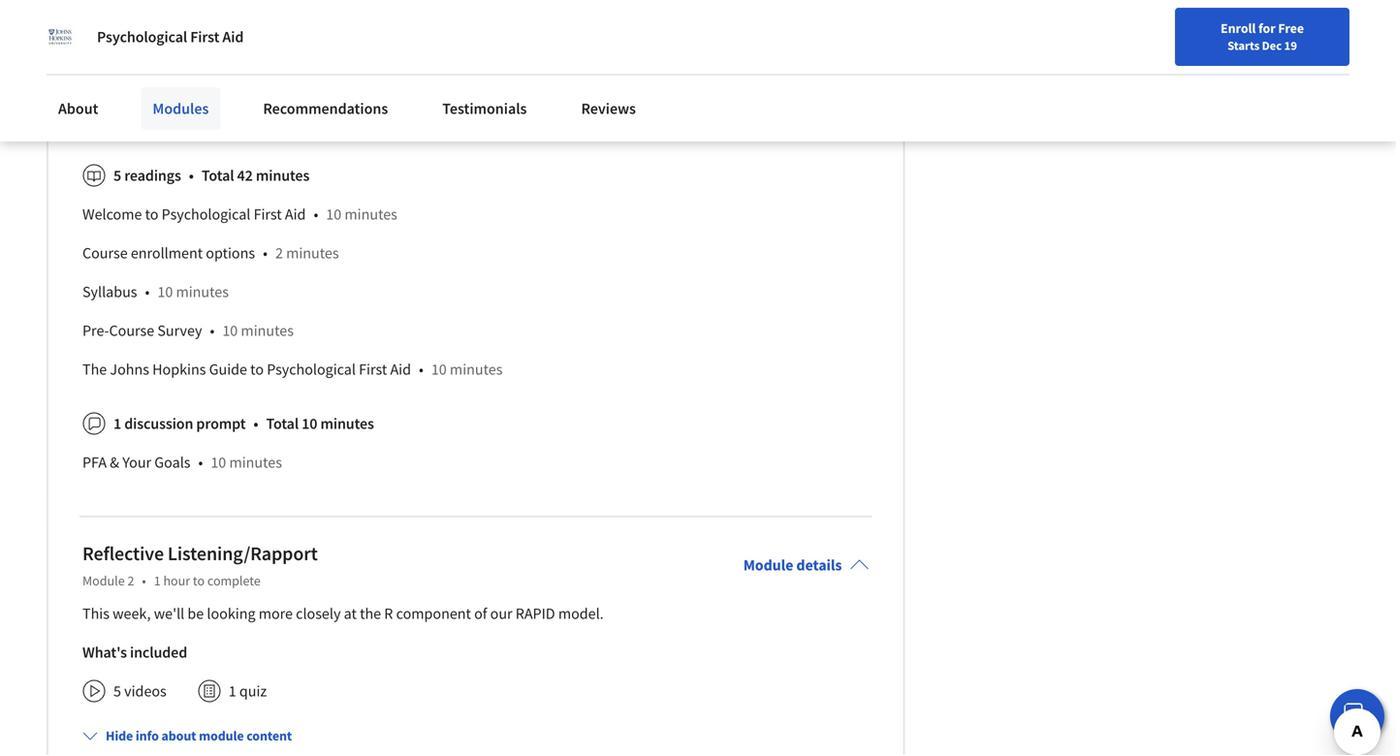 Task type: locate. For each thing, give the bounding box(es) containing it.
recommendations
[[263, 99, 388, 118]]

modules link
[[141, 87, 221, 130]]

first down • total 42 minutes
[[254, 205, 282, 224]]

module down reflective
[[82, 572, 125, 590]]

1 vertical spatial aid
[[285, 205, 306, 224]]

info
[[136, 728, 159, 745]]

0 vertical spatial aid
[[223, 27, 244, 47]]

1 inside "hide info about module content" 'region'
[[113, 414, 121, 434]]

1 quiz
[[229, 682, 267, 701]]

recommendations link
[[252, 87, 400, 130]]

show notifications image
[[1190, 63, 1214, 86]]

our
[[490, 604, 513, 624]]

psychological up 2:
[[97, 27, 187, 47]]

0 horizontal spatial aid
[[223, 27, 244, 47]]

0 horizontal spatial to
[[145, 205, 159, 224]]

module left details
[[744, 556, 794, 575]]

1
[[113, 414, 121, 434], [154, 572, 161, 590], [229, 682, 236, 701]]

english button
[[1045, 39, 1162, 102]]

1 vertical spatial 2
[[128, 572, 134, 590]]

lecture down individuals
[[82, 34, 131, 54]]

1 lecture from the top
[[82, 34, 131, 54]]

2 vertical spatial to
[[193, 572, 205, 590]]

None search field
[[276, 51, 596, 90]]

1 left hour at the bottom left
[[154, 572, 161, 590]]

0 horizontal spatial total
[[202, 166, 234, 185]]

new
[[970, 61, 995, 79]]

lecture left 2:
[[82, 73, 131, 92]]

r
[[384, 604, 393, 624]]

enroll for free starts dec 19
[[1221, 19, 1304, 53]]

2
[[275, 244, 283, 263], [128, 572, 134, 590]]

1 vertical spatial course
[[109, 321, 154, 341]]

0 horizontal spatial 2
[[128, 572, 134, 590]]

pre-
[[82, 321, 109, 341]]

5 videos
[[113, 682, 167, 701]]

0 vertical spatial 1
[[113, 414, 121, 434]]

0 vertical spatial first
[[190, 27, 219, 47]]

pfa
[[82, 453, 107, 473]]

2 vertical spatial psychological
[[267, 360, 356, 379]]

15 minutes
[[241, 112, 312, 131]]

options
[[206, 244, 255, 263]]

full
[[82, 112, 106, 131]]

to right guide at the left of page
[[250, 360, 264, 379]]

5 left videos
[[113, 682, 121, 701]]

psychological up course enrollment options • 2 minutes
[[162, 205, 251, 224]]

your
[[942, 61, 967, 79]]

1 horizontal spatial module
[[744, 556, 794, 575]]

to inside the "reflective listening/rapport module 2 • 1 hour to complete"
[[193, 572, 205, 590]]

•
[[271, 73, 276, 92], [189, 166, 194, 185], [314, 205, 318, 224], [263, 244, 268, 263], [145, 282, 150, 302], [210, 321, 215, 341], [419, 360, 424, 379], [254, 414, 258, 434], [198, 453, 203, 473], [142, 572, 146, 590]]

2 vertical spatial 1
[[229, 682, 236, 701]]

first
[[190, 27, 219, 47], [254, 205, 282, 224], [359, 360, 387, 379]]

chat with us image
[[1342, 701, 1373, 732]]

total left 42
[[202, 166, 234, 185]]

psychological first aid
[[97, 27, 244, 47]]

0 horizontal spatial 1
[[113, 414, 121, 434]]

to down the 'readings'
[[145, 205, 159, 224]]

total
[[202, 166, 234, 185], [266, 414, 299, 434]]

hopkins
[[152, 360, 206, 379]]

1 left quiz
[[229, 682, 236, 701]]

reviews
[[581, 99, 636, 118]]

2 vertical spatial first
[[359, 360, 387, 379]]

more
[[259, 604, 293, 624]]

lecture 1: terms and concepts
[[82, 34, 280, 54]]

about
[[58, 99, 98, 118]]

0 vertical spatial total
[[202, 166, 234, 185]]

the johns hopkins guide to psychological first aid • 10 minutes
[[82, 360, 503, 379]]

guide
[[209, 360, 247, 379]]

1 vertical spatial 5
[[113, 682, 121, 701]]

psychological
[[97, 27, 187, 47], [162, 205, 251, 224], [267, 360, 356, 379]]

5 left the 'readings'
[[113, 166, 121, 185]]

syllabus
[[82, 282, 137, 302]]

what's
[[82, 643, 127, 663]]

1 up &
[[113, 414, 121, 434]]

included
[[130, 643, 187, 663]]

reflective
[[82, 542, 164, 566]]

to
[[145, 205, 159, 224], [250, 360, 264, 379], [193, 572, 205, 590]]

1 vertical spatial to
[[250, 360, 264, 379]]

module details
[[744, 556, 842, 575]]

hide info about module content button
[[75, 719, 300, 754]]

total for total 42 minutes
[[202, 166, 234, 185]]

1 vertical spatial psychological
[[162, 205, 251, 224]]

pre-course survey • 10 minutes
[[82, 321, 294, 341]]

looking
[[207, 604, 256, 624]]

course up syllabus
[[82, 244, 128, 263]]

1 horizontal spatial to
[[193, 572, 205, 590]]

and
[[192, 34, 217, 54]]

concepts
[[220, 34, 280, 54]]

5 inside "hide info about module content" 'region'
[[113, 166, 121, 185]]

2 inside the "reflective listening/rapport module 2 • 1 hour to complete"
[[128, 572, 134, 590]]

psychological up the "• total 10 minutes"
[[267, 360, 356, 379]]

we'll
[[154, 604, 185, 624]]

goals
[[155, 453, 191, 473]]

welcome
[[82, 205, 142, 224]]

0 horizontal spatial module
[[82, 572, 125, 590]]

1 vertical spatial lecture
[[82, 73, 131, 92]]

johns
[[110, 360, 149, 379]]

for individuals
[[31, 10, 129, 29]]

career
[[998, 61, 1035, 79]]

dec
[[1262, 38, 1282, 53]]

1 vertical spatial total
[[266, 414, 299, 434]]

first up the "• total 10 minutes"
[[359, 360, 387, 379]]

first right terms
[[190, 27, 219, 47]]

total down the johns hopkins guide to psychological first aid • 10 minutes
[[266, 414, 299, 434]]

1 horizontal spatial first
[[254, 205, 282, 224]]

1 5 from the top
[[113, 166, 121, 185]]

course enrollment options • 2 minutes
[[82, 244, 339, 263]]

2 vertical spatial aid
[[390, 360, 411, 379]]

course up johns
[[109, 321, 154, 341]]

&
[[110, 453, 119, 473]]

2 lecture from the top
[[82, 73, 131, 92]]

full simulation video
[[82, 112, 220, 131]]

reviews link
[[570, 87, 648, 130]]

0 vertical spatial lecture
[[82, 34, 131, 54]]

module
[[744, 556, 794, 575], [82, 572, 125, 590]]

your
[[122, 453, 151, 473]]

enroll
[[1221, 19, 1256, 37]]

to right hour at the bottom left
[[193, 572, 205, 590]]

• total 10 minutes
[[254, 414, 374, 434]]

1 horizontal spatial 2
[[275, 244, 283, 263]]

2 5 from the top
[[113, 682, 121, 701]]

aid
[[223, 27, 244, 47], [285, 205, 306, 224], [390, 360, 411, 379]]

0 vertical spatial 5
[[113, 166, 121, 185]]

prompt
[[196, 414, 246, 434]]

this
[[82, 604, 110, 624]]

welcome to psychological first aid • 10 minutes
[[82, 205, 398, 224]]

2 horizontal spatial 1
[[229, 682, 236, 701]]

1 vertical spatial 1
[[154, 572, 161, 590]]

1 horizontal spatial total
[[266, 414, 299, 434]]

1 horizontal spatial 1
[[154, 572, 161, 590]]

2 right the 'options'
[[275, 244, 283, 263]]

0 vertical spatial 2
[[275, 244, 283, 263]]

2 down reflective
[[128, 572, 134, 590]]



Task type: vqa. For each thing, say whether or not it's contained in the screenshot.
5 readings's 5
yes



Task type: describe. For each thing, give the bounding box(es) containing it.
reflective listening/rapport module 2 • 1 hour to complete
[[82, 542, 318, 590]]

the
[[360, 604, 381, 624]]

2 horizontal spatial first
[[359, 360, 387, 379]]

module
[[199, 728, 244, 745]]

0 vertical spatial psychological
[[97, 27, 187, 47]]

quiz
[[239, 682, 267, 701]]

readings
[[124, 166, 181, 185]]

15
[[241, 112, 256, 131]]

complete
[[207, 572, 261, 590]]

terms
[[149, 34, 189, 54]]

hour
[[163, 572, 190, 590]]

videos
[[124, 682, 167, 701]]

0 horizontal spatial first
[[190, 27, 219, 47]]

lecture 2: historical context • 10 minutes
[[82, 73, 355, 92]]

pfa & your goals • 10 minutes
[[82, 453, 282, 473]]

lecture for lecture 2: historical context • 10 minutes
[[82, 73, 131, 92]]

about link
[[47, 87, 110, 130]]

johns hopkins university image
[[47, 23, 74, 50]]

1 vertical spatial first
[[254, 205, 282, 224]]

1 for 1 discussion prompt
[[113, 414, 121, 434]]

find your new career link
[[904, 58, 1045, 82]]

5 for 5 readings
[[113, 166, 121, 185]]

hide
[[106, 728, 133, 745]]

1 inside the "reflective listening/rapport module 2 • 1 hour to complete"
[[154, 572, 161, 590]]

2 inside "hide info about module content" 'region'
[[275, 244, 283, 263]]

total for total 10 minutes
[[266, 414, 299, 434]]

rapid
[[516, 604, 555, 624]]

19
[[1285, 38, 1298, 53]]

be
[[188, 604, 204, 624]]

1:
[[134, 34, 146, 54]]

content
[[247, 728, 292, 745]]

• inside the "reflective listening/rapport module 2 • 1 hour to complete"
[[142, 572, 146, 590]]

1 horizontal spatial aid
[[285, 205, 306, 224]]

syllabus • 10 minutes
[[82, 282, 229, 302]]

what's included
[[82, 643, 187, 663]]

model.
[[558, 604, 604, 624]]

hide info about module content
[[106, 728, 292, 745]]

at
[[344, 604, 357, 624]]

survey
[[157, 321, 202, 341]]

for
[[31, 10, 52, 29]]

coursera image
[[23, 55, 146, 86]]

details
[[797, 556, 842, 575]]

enrollment
[[131, 244, 203, 263]]

5 for 5 videos
[[113, 682, 121, 701]]

about
[[161, 728, 196, 745]]

2:
[[134, 73, 146, 92]]

lecture for lecture 1: terms and concepts
[[82, 34, 131, 54]]

discussion
[[124, 414, 193, 434]]

hide info about module content region
[[82, 0, 869, 490]]

listening/rapport
[[168, 542, 318, 566]]

simulation
[[109, 112, 178, 131]]

of
[[474, 604, 487, 624]]

module inside the "reflective listening/rapport module 2 • 1 hour to complete"
[[82, 572, 125, 590]]

5 readings
[[113, 166, 181, 185]]

0 vertical spatial to
[[145, 205, 159, 224]]

1 for 1 quiz
[[229, 682, 236, 701]]

find your new career
[[914, 61, 1035, 79]]

the
[[82, 360, 107, 379]]

context
[[213, 73, 264, 92]]

• total 42 minutes
[[189, 166, 310, 185]]

2 horizontal spatial aid
[[390, 360, 411, 379]]

this week, we'll be looking more closely at the r component of our rapid model.
[[82, 604, 604, 624]]

for
[[1259, 19, 1276, 37]]

individuals
[[55, 10, 129, 29]]

modules
[[153, 99, 209, 118]]

testimonials
[[443, 99, 527, 118]]

2 horizontal spatial to
[[250, 360, 264, 379]]

42
[[237, 166, 253, 185]]

week,
[[113, 604, 151, 624]]

starts
[[1228, 38, 1260, 53]]

video
[[182, 112, 217, 131]]

free
[[1279, 19, 1304, 37]]

component
[[396, 604, 471, 624]]

historical
[[149, 73, 210, 92]]

closely
[[296, 604, 341, 624]]

0 vertical spatial course
[[82, 244, 128, 263]]

1 discussion prompt
[[113, 414, 246, 434]]

testimonials link
[[431, 87, 539, 130]]



